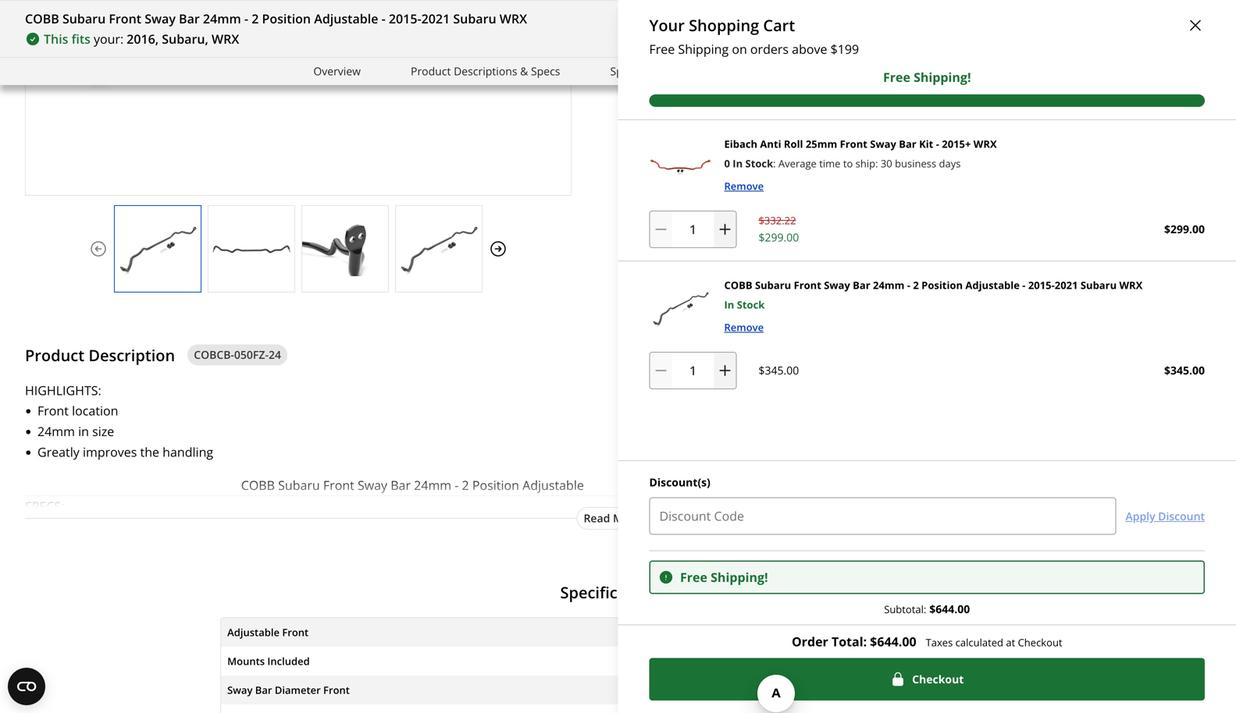 Task type: locate. For each thing, give the bounding box(es) containing it.
24mm
[[203, 10, 241, 27], [873, 278, 905, 293]]

manufacturer's
[[619, 140, 715, 157]]

1 vertical spatial $644.00
[[870, 634, 917, 650]]

0 vertical spatial cobb
[[25, 10, 59, 27]]

remove
[[725, 179, 764, 193], [725, 320, 764, 335]]

$332.22
[[759, 214, 796, 228]]

in right cobcb-050fz-24 cobb subaru front sway bar 24mm - 2 position adjustable - 2015-2021 subaru wrx, image
[[725, 298, 735, 312]]

0 horizontal spatial front
[[109, 10, 141, 27]]

1 vertical spatial in
[[725, 298, 735, 312]]

adjustable inside the cobb subaru front sway bar 24mm - 2 position adjustable - 2015-2021 subaru wrx this fits your: 2016, subaru, wrx
[[314, 10, 378, 27]]

ship:
[[856, 157, 878, 171]]

this
[[44, 30, 68, 47], [644, 42, 668, 59], [784, 140, 808, 157]]

$299.00
[[1165, 222, 1205, 237], [759, 230, 799, 245]]

position
[[262, 10, 311, 27], [922, 278, 963, 293]]

1 horizontal spatial adjustable
[[966, 278, 1020, 293]]

1 vertical spatial sway
[[870, 137, 897, 151]]

1 horizontal spatial bar
[[853, 278, 871, 293]]

increment image right decrement icon
[[717, 363, 733, 379]]

0 horizontal spatial 2
[[252, 10, 259, 27]]

adjustable
[[314, 10, 378, 27], [966, 278, 1020, 293]]

:
[[773, 157, 776, 171]]

0 horizontal spatial $345.00
[[759, 363, 799, 378]]

free
[[650, 41, 675, 57], [883, 69, 911, 86], [680, 569, 708, 586]]

cobcb-050fz-24 cobb subaru front sway bar 24mm - 2 position adjustable - 2015-2021 subaru wrx, image
[[650, 277, 712, 340]]

free shipping!
[[883, 69, 971, 86], [680, 569, 768, 586]]

1 vertical spatial free shipping!
[[680, 569, 768, 586]]

is
[[839, 140, 848, 157]]

1 horizontal spatial shipping!
[[914, 69, 971, 86]]

average
[[779, 157, 817, 171]]

1 horizontal spatial $299.00
[[1165, 222, 1205, 237]]

remove button right cobcb-050fz-24 cobb subaru front sway bar 24mm - 2 position adjustable - 2015-2021 subaru wrx, image
[[725, 319, 764, 336]]

sway
[[145, 10, 176, 27], [870, 137, 897, 151], [824, 278, 850, 293]]

eibach anti roll 25mm front sway bar kit - 2015+ wrx link
[[725, 137, 997, 151]]

1 horizontal spatial subaru,
[[762, 42, 808, 59]]

details.
[[841, 160, 882, 177]]

0 horizontal spatial 2015-
[[389, 10, 422, 27]]

1 horizontal spatial 2
[[913, 278, 919, 293]]

0 vertical spatial adjustable
[[314, 10, 378, 27]]

see
[[1121, 140, 1142, 157]]

0 horizontal spatial sway
[[145, 10, 176, 27]]

2 remove from the top
[[725, 320, 764, 335]]

1 vertical spatial checkout
[[912, 672, 964, 687]]

0 horizontal spatial adjustable
[[314, 10, 378, 27]]

0 vertical spatial front
[[109, 10, 141, 27]]

subaru, inside the cobb subaru front sway bar 24mm - 2 position adjustable - 2015-2021 subaru wrx this fits your: 2016, subaru, wrx
[[162, 30, 208, 47]]

increment image for $299.00
[[717, 222, 733, 237]]

0 horizontal spatial 24mm
[[203, 10, 241, 27]]

0 vertical spatial increment image
[[717, 222, 733, 237]]

remove button for $345.00
[[725, 319, 764, 336]]

0 horizontal spatial fits
[[72, 30, 91, 47]]

2016,
[[127, 30, 159, 47], [727, 42, 759, 59]]

2 increment image from the top
[[717, 363, 733, 379]]

0 horizontal spatial position
[[262, 10, 311, 27]]

in
[[733, 157, 743, 171], [725, 298, 735, 312]]

remove right cobcb-050fz-24 cobb subaru front sway bar 24mm - 2 position adjustable - 2015-2021 subaru wrx, image
[[725, 320, 764, 335]]

2 horizontal spatial sway
[[870, 137, 897, 151]]

0 vertical spatial remove
[[725, 179, 764, 193]]

checkout
[[1018, 636, 1063, 650], [912, 672, 964, 687]]

position inside cobb subaru front sway bar 24mm - 2 position adjustable - 2015-2021 subaru wrx in stock
[[922, 278, 963, 293]]

bar for fits
[[179, 10, 200, 27]]

remove for $345.00
[[725, 320, 764, 335]]

above
[[792, 41, 828, 57]]

1 remove button from the top
[[725, 178, 764, 195]]

shipping
[[678, 41, 729, 57]]

1 horizontal spatial 2015-
[[1029, 278, 1055, 293]]

2021 for cobb subaru front sway bar 24mm - 2 position adjustable - 2015-2021 subaru wrx this fits your: 2016, subaru, wrx
[[422, 10, 450, 27]]

business
[[895, 157, 937, 171]]

0 vertical spatial free
[[650, 41, 675, 57]]

1 horizontal spatial cobb
[[725, 278, 753, 293]]

in inside eibach anti roll 25mm front sway bar kit - 2015+ wrx 0 in stock : average time to ship: 30 business days
[[733, 157, 743, 171]]

2021 inside cobb subaru front sway bar 24mm - 2 position adjustable - 2015-2021 subaru wrx in stock
[[1055, 278, 1078, 293]]

adjustable for cobb subaru front sway bar 24mm - 2 position adjustable - 2015-2021 subaru wrx this fits your: 2016, subaru, wrx
[[314, 10, 378, 27]]

total:
[[832, 634, 867, 650]]

0 vertical spatial 2021
[[422, 10, 450, 27]]

1 horizontal spatial sway
[[824, 278, 850, 293]]

remove button down website on the top
[[725, 178, 764, 195]]

1 horizontal spatial front
[[794, 278, 822, 293]]

your: inside the cobb subaru front sway bar 24mm - 2 position adjustable - 2015-2021 subaru wrx this fits your: 2016, subaru, wrx
[[94, 30, 124, 47]]

bar for stock
[[853, 278, 871, 293]]

1 vertical spatial shipping!
[[711, 569, 768, 586]]

2021 inside the cobb subaru front sway bar 24mm - 2 position adjustable - 2015-2021 subaru wrx this fits your: 2016, subaru, wrx
[[422, 10, 450, 27]]

front for stock
[[794, 278, 822, 293]]

2 horizontal spatial bar
[[899, 137, 917, 151]]

2 vertical spatial front
[[794, 278, 822, 293]]

0 horizontal spatial free
[[650, 41, 675, 57]]

0 horizontal spatial checkout
[[912, 672, 964, 687]]

checkout down taxes
[[912, 672, 964, 687]]

1 horizontal spatial 24mm
[[873, 278, 905, 293]]

0 horizontal spatial 2016,
[[127, 30, 159, 47]]

1 vertical spatial 2021
[[1055, 278, 1078, 293]]

checkout right at
[[1018, 636, 1063, 650]]

in right 0
[[733, 157, 743, 171]]

1 horizontal spatial checkout
[[1018, 636, 1063, 650]]

sway for stock
[[824, 278, 850, 293]]

bar inside the cobb subaru front sway bar 24mm - 2 position adjustable - 2015-2021 subaru wrx this fits your: 2016, subaru, wrx
[[179, 10, 200, 27]]

your shopping cart
[[650, 14, 795, 36]]

cobb inside the cobb subaru front sway bar 24mm - 2 position adjustable - 2015-2021 subaru wrx this fits your: 2016, subaru, wrx
[[25, 10, 59, 27]]

stock right cobcb-050fz-24 cobb subaru front sway bar 24mm - 2 position adjustable - 2015-2021 subaru wrx, image
[[737, 298, 765, 312]]

2021
[[422, 10, 450, 27], [1055, 278, 1078, 293]]

2015+
[[942, 137, 971, 151]]

2 horizontal spatial this
[[784, 140, 808, 157]]

1 horizontal spatial $345.00
[[1165, 363, 1205, 378]]

adjustable inside cobb subaru front sway bar 24mm - 2 position adjustable - 2015-2021 subaru wrx in stock
[[966, 278, 1020, 293]]

0 horizontal spatial 2021
[[422, 10, 450, 27]]

2
[[252, 10, 259, 27], [913, 278, 919, 293]]

eib7727.310 eibach anti roll 25mm front sway bar kit - 2015+ wrx, image
[[650, 136, 712, 198]]

warranty.
[[1062, 140, 1117, 157]]

2016, inside the cobb subaru front sway bar 24mm - 2 position adjustable - 2015-2021 subaru wrx this fits your: 2016, subaru, wrx
[[127, 30, 159, 47]]

1 horizontal spatial $644.00
[[930, 602, 970, 617]]

stock down anti
[[746, 157, 773, 171]]

cobb subaru front sway bar 24mm - 2 position adjustable - 2015-2021 subaru wrx this fits your: 2016, subaru, wrx
[[25, 10, 527, 47]]

0 vertical spatial in
[[733, 157, 743, 171]]

0 horizontal spatial free shipping!
[[680, 569, 768, 586]]

1 vertical spatial cobb
[[725, 278, 753, 293]]

1 vertical spatial adjustable
[[966, 278, 1020, 293]]

$345.00
[[759, 363, 799, 378], [1165, 363, 1205, 378]]

2 inside cobb subaru front sway bar 24mm - 2 position adjustable - 2015-2021 subaru wrx in stock
[[913, 278, 919, 293]]

0 horizontal spatial subaru,
[[162, 30, 208, 47]]

fits
[[72, 30, 91, 47], [671, 42, 691, 59]]

orders
[[751, 41, 789, 57]]

front
[[109, 10, 141, 27], [840, 137, 868, 151], [794, 278, 822, 293]]

0 horizontal spatial cobb
[[25, 10, 59, 27]]

read more
[[584, 511, 641, 526]]

1 vertical spatial 2015-
[[1029, 278, 1055, 293]]

increment image left $332.22
[[717, 222, 733, 237]]

0 vertical spatial stock
[[746, 157, 773, 171]]

1 increment image from the top
[[717, 222, 733, 237]]

on
[[732, 41, 747, 57]]

remove button
[[725, 178, 764, 195], [725, 319, 764, 336]]

1 vertical spatial position
[[922, 278, 963, 293]]

sway inside the cobb subaru front sway bar 24mm - 2 position adjustable - 2015-2021 subaru wrx this fits your: 2016, subaru, wrx
[[145, 10, 176, 27]]

1 vertical spatial remove button
[[725, 319, 764, 336]]

1 horizontal spatial 2016,
[[727, 42, 759, 59]]

1 vertical spatial 2
[[913, 278, 919, 293]]

24mm for stock
[[873, 278, 905, 293]]

2 vertical spatial free
[[680, 569, 708, 586]]

checkout inside button
[[912, 672, 964, 687]]

$644.00
[[930, 602, 970, 617], [870, 634, 917, 650]]

Discount Code field
[[650, 498, 1117, 535]]

2 inside the cobb subaru front sway bar 24mm - 2 position adjustable - 2015-2021 subaru wrx this fits your: 2016, subaru, wrx
[[252, 10, 259, 27]]

1 $345.00 from the left
[[759, 363, 799, 378]]

0 vertical spatial 2015-
[[389, 10, 422, 27]]

0 horizontal spatial $644.00
[[870, 634, 917, 650]]

front inside cobb subaru front sway bar 24mm - 2 position adjustable - 2015-2021 subaru wrx in stock
[[794, 278, 822, 293]]

0 horizontal spatial this
[[44, 30, 68, 47]]

0 vertical spatial free shipping!
[[883, 69, 971, 86]]

cobb inside cobb subaru front sway bar 24mm - 2 position adjustable - 2015-2021 subaru wrx in stock
[[725, 278, 753, 293]]

None number field
[[650, 211, 737, 248], [650, 352, 737, 390], [650, 211, 737, 248], [650, 352, 737, 390]]

24mm inside cobb subaru front sway bar 24mm - 2 position adjustable - 2015-2021 subaru wrx in stock
[[873, 278, 905, 293]]

24mm inside the cobb subaru front sway bar 24mm - 2 position adjustable - 2015-2021 subaru wrx this fits your: 2016, subaru, wrx
[[203, 10, 241, 27]]

this part is new and carries a full manufacturer warranty. see manufacturer's website for additional details.
[[619, 140, 1142, 177]]

1 horizontal spatial this
[[644, 42, 668, 59]]

2015- inside cobb subaru front sway bar 24mm - 2 position adjustable - 2015-2021 subaru wrx in stock
[[1029, 278, 1055, 293]]

1 vertical spatial remove
[[725, 320, 764, 335]]

cobb
[[25, 10, 59, 27], [725, 278, 753, 293]]

2 remove button from the top
[[725, 319, 764, 336]]

0 vertical spatial 24mm
[[203, 10, 241, 27]]

0 vertical spatial position
[[262, 10, 311, 27]]

0 vertical spatial $644.00
[[930, 602, 970, 617]]

subaru,
[[162, 30, 208, 47], [762, 42, 808, 59]]

shipping!
[[914, 69, 971, 86], [711, 569, 768, 586]]

this inside this part is new and carries a full manufacturer warranty. see manufacturer's website for additional details.
[[784, 140, 808, 157]]

1 remove from the top
[[725, 179, 764, 193]]

0 vertical spatial 2
[[252, 10, 259, 27]]

bar
[[179, 10, 200, 27], [899, 137, 917, 151], [853, 278, 871, 293]]

1 horizontal spatial free
[[680, 569, 708, 586]]

0 horizontal spatial your:
[[94, 30, 124, 47]]

1 vertical spatial front
[[840, 137, 868, 151]]

2015-
[[389, 10, 422, 27], [1029, 278, 1055, 293]]

your:
[[94, 30, 124, 47], [694, 42, 723, 59]]

bar inside cobb subaru front sway bar 24mm - 2 position adjustable - 2015-2021 subaru wrx in stock
[[853, 278, 871, 293]]

1 vertical spatial increment image
[[717, 363, 733, 379]]

wrx
[[500, 10, 527, 27], [212, 30, 239, 47], [812, 42, 839, 59], [974, 137, 997, 151], [1120, 278, 1143, 293]]

24mm for fits
[[203, 10, 241, 27]]

remove button for $299.00
[[725, 178, 764, 195]]

1 horizontal spatial position
[[922, 278, 963, 293]]

1 horizontal spatial 2021
[[1055, 278, 1078, 293]]

2015- inside the cobb subaru front sway bar 24mm - 2 position adjustable - 2015-2021 subaru wrx this fits your: 2016, subaru, wrx
[[389, 10, 422, 27]]

open widget image
[[8, 669, 45, 706]]

1 vertical spatial 24mm
[[873, 278, 905, 293]]

0 horizontal spatial shipping!
[[711, 569, 768, 586]]

stock inside eibach anti roll 25mm front sway bar kit - 2015+ wrx 0 in stock : average time to ship: 30 business days
[[746, 157, 773, 171]]

$
[[831, 41, 838, 57]]

$644.00 up taxes
[[930, 602, 970, 617]]

stock
[[746, 157, 773, 171], [737, 298, 765, 312]]

cobb subaru front sway bar 24mm - 2 position adjustable - 2015-2021 subaru wrx link
[[725, 278, 1143, 293]]

cobb for in
[[725, 278, 753, 293]]

remove down website on the top
[[725, 179, 764, 193]]

2 $345.00 from the left
[[1165, 363, 1205, 378]]

0 vertical spatial shipping!
[[914, 69, 971, 86]]

subaru
[[62, 10, 106, 27], [453, 10, 497, 27], [755, 278, 791, 293], [1081, 278, 1117, 293]]

0 horizontal spatial bar
[[179, 10, 200, 27]]

full
[[957, 140, 975, 157]]

this inside the cobb subaru front sway bar 24mm - 2 position adjustable - 2015-2021 subaru wrx this fits your: 2016, subaru, wrx
[[44, 30, 68, 47]]

adjustable for cobb subaru front sway bar 24mm - 2 position adjustable - 2015-2021 subaru wrx in stock
[[966, 278, 1020, 293]]

2 for stock
[[913, 278, 919, 293]]

position inside the cobb subaru front sway bar 24mm - 2 position adjustable - 2015-2021 subaru wrx this fits your: 2016, subaru, wrx
[[262, 10, 311, 27]]

2 vertical spatial bar
[[853, 278, 871, 293]]

website
[[711, 160, 756, 177]]

0 vertical spatial remove button
[[725, 178, 764, 195]]

sway inside cobb subaru front sway bar 24mm - 2 position adjustable - 2015-2021 subaru wrx in stock
[[824, 278, 850, 293]]

$644.00 down subtotal:
[[870, 634, 917, 650]]

2 horizontal spatial front
[[840, 137, 868, 151]]

1 vertical spatial bar
[[899, 137, 917, 151]]

decrement image
[[653, 222, 669, 237]]

2 horizontal spatial free
[[883, 69, 911, 86]]

warranty:
[[718, 140, 781, 157]]

increment image
[[717, 222, 733, 237], [717, 363, 733, 379]]

2 for fits
[[252, 10, 259, 27]]

0 horizontal spatial $299.00
[[759, 230, 799, 245]]

2 vertical spatial sway
[[824, 278, 850, 293]]

-
[[244, 10, 248, 27], [382, 10, 386, 27], [936, 137, 940, 151], [908, 278, 911, 293], [1023, 278, 1026, 293]]

front inside the cobb subaru front sway bar 24mm - 2 position adjustable - 2015-2021 subaru wrx this fits your: 2016, subaru, wrx
[[109, 10, 141, 27]]

0 vertical spatial bar
[[179, 10, 200, 27]]

a
[[947, 140, 954, 157]]

1 vertical spatial stock
[[737, 298, 765, 312]]

1 horizontal spatial free shipping!
[[883, 69, 971, 86]]

0 vertical spatial sway
[[145, 10, 176, 27]]



Task type: vqa. For each thing, say whether or not it's contained in the screenshot.
top the carrier
no



Task type: describe. For each thing, give the bounding box(es) containing it.
1 vertical spatial free
[[883, 69, 911, 86]]

additional
[[779, 160, 837, 177]]

more
[[613, 511, 641, 526]]

sway inside eibach anti roll 25mm front sway bar kit - 2015+ wrx 0 in stock : average time to ship: 30 business days
[[870, 137, 897, 151]]

bar inside eibach anti roll 25mm front sway bar kit - 2015+ wrx 0 in stock : average time to ship: 30 business days
[[899, 137, 917, 151]]

carries
[[904, 140, 944, 157]]

cobb subaru front sway bar 24mm - 2 position adjustable - 2015-2021 subaru wrx in stock
[[725, 278, 1143, 312]]

wrx inside eibach anti roll 25mm front sway bar kit - 2015+ wrx 0 in stock : average time to ship: 30 business days
[[974, 137, 997, 151]]

taxes
[[926, 636, 953, 650]]

your shopping cart dialog
[[618, 0, 1237, 714]]

position for fits
[[262, 10, 311, 27]]

decrement image
[[653, 363, 669, 379]]

calculated
[[956, 636, 1004, 650]]

remove for $299.00
[[725, 179, 764, 193]]

manufacturer
[[978, 140, 1059, 157]]

new
[[851, 140, 876, 157]]

kit
[[919, 137, 934, 151]]

checkout link
[[650, 659, 1205, 701]]

this fits your: 2016, subaru, wrx
[[644, 42, 839, 59]]

discount(s)
[[650, 475, 711, 490]]

wrx inside cobb subaru front sway bar 24mm - 2 position adjustable - 2015-2021 subaru wrx in stock
[[1120, 278, 1143, 293]]

manufacturer's
[[619, 160, 708, 177]]

1 horizontal spatial your:
[[694, 42, 723, 59]]

1 horizontal spatial fits
[[671, 42, 691, 59]]

sway for fits
[[145, 10, 176, 27]]

shopping
[[689, 14, 759, 36]]

front for fits
[[109, 10, 141, 27]]

and
[[879, 140, 901, 157]]

cart
[[763, 14, 795, 36]]

part
[[811, 140, 836, 157]]

2015- for cobb subaru front sway bar 24mm - 2 position adjustable - 2015-2021 subaru wrx this fits your: 2016, subaru, wrx
[[389, 10, 422, 27]]

free shipping on orders above $ 199
[[650, 41, 859, 57]]

in inside cobb subaru front sway bar 24mm - 2 position adjustable - 2015-2021 subaru wrx in stock
[[725, 298, 735, 312]]

front inside eibach anti roll 25mm front sway bar kit - 2015+ wrx 0 in stock : average time to ship: 30 business days
[[840, 137, 868, 151]]

time
[[820, 157, 841, 171]]

for
[[759, 160, 776, 177]]

fits inside the cobb subaru front sway bar 24mm - 2 position adjustable - 2015-2021 subaru wrx this fits your: 2016, subaru, wrx
[[72, 30, 91, 47]]

0
[[725, 157, 730, 171]]

subtotal: $644.00
[[884, 602, 970, 617]]

to
[[844, 157, 853, 171]]

taxes calculated at checkout
[[926, 636, 1063, 650]]

199
[[838, 41, 859, 57]]

at
[[1006, 636, 1016, 650]]

0 vertical spatial checkout
[[1018, 636, 1063, 650]]

specifications
[[560, 582, 664, 604]]

order
[[792, 634, 829, 650]]

this for this fits your: 2016, subaru, wrx
[[644, 42, 668, 59]]

read
[[584, 511, 610, 526]]

2021 for cobb subaru front sway bar 24mm - 2 position adjustable - 2015-2021 subaru wrx in stock
[[1055, 278, 1078, 293]]

days
[[939, 157, 961, 171]]

30
[[881, 157, 893, 171]]

this for this part is new and carries a full manufacturer warranty. see manufacturer's website for additional details.
[[784, 140, 808, 157]]

checkout button
[[650, 659, 1205, 701]]

anti
[[760, 137, 782, 151]]

eibach anti roll 25mm front sway bar kit - 2015+ wrx 0 in stock : average time to ship: 30 business days
[[725, 137, 997, 171]]

roll
[[784, 137, 803, 151]]

$332.22 $299.00
[[759, 214, 799, 245]]

subtotal:
[[884, 603, 927, 617]]

cobb for this
[[25, 10, 59, 27]]

your
[[650, 14, 685, 36]]

position for stock
[[922, 278, 963, 293]]

eibach
[[725, 137, 758, 151]]

manufacturer's warranty:
[[619, 140, 781, 157]]

2015- for cobb subaru front sway bar 24mm - 2 position adjustable - 2015-2021 subaru wrx in stock
[[1029, 278, 1055, 293]]

increment image for $345.00
[[717, 363, 733, 379]]

25mm
[[806, 137, 838, 151]]

order total: $644.00
[[792, 634, 917, 650]]

- inside eibach anti roll 25mm front sway bar kit - 2015+ wrx 0 in stock : average time to ship: 30 business days
[[936, 137, 940, 151]]

stock inside cobb subaru front sway bar 24mm - 2 position adjustable - 2015-2021 subaru wrx in stock
[[737, 298, 765, 312]]



